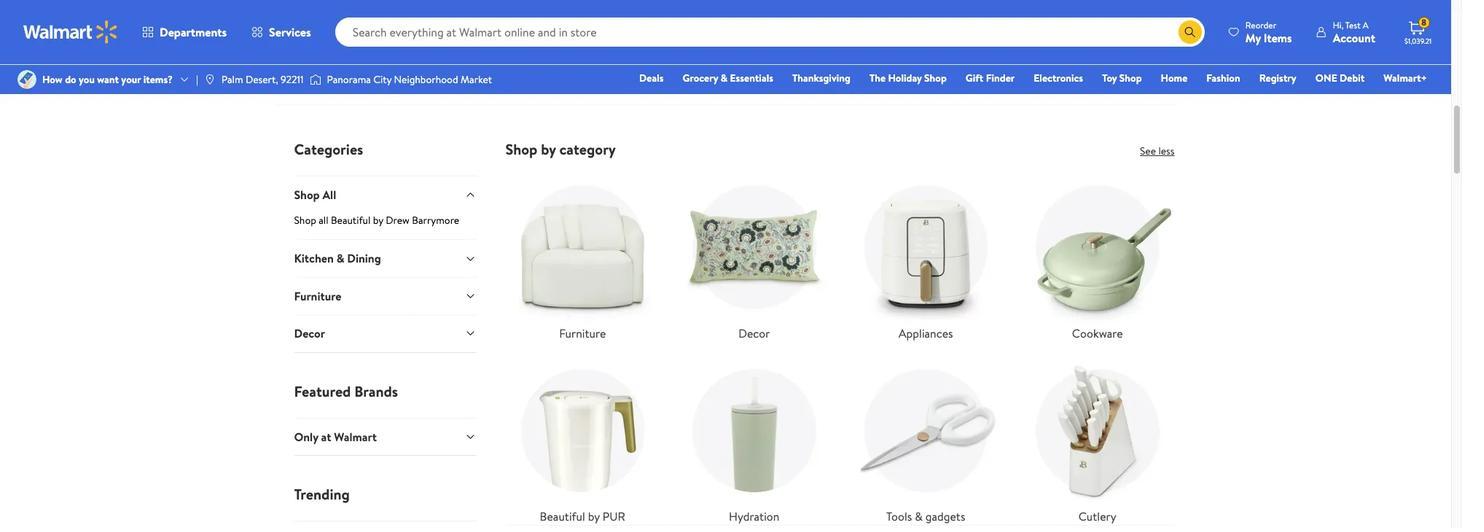 Task type: locate. For each thing, give the bounding box(es) containing it.
shipping
[[306, 55, 337, 68], [605, 55, 636, 68], [755, 55, 786, 68], [903, 55, 934, 68], [1058, 55, 1090, 68], [454, 77, 485, 90]]

2 product group from the left
[[429, 0, 559, 98]]

0 vertical spatial 1-
[[882, 55, 888, 68]]

shop by category
[[506, 139, 616, 159]]

1-
[[882, 55, 888, 68], [432, 77, 439, 90]]

1 2-day shipping from the left
[[283, 55, 337, 68]]

1- up the
[[882, 55, 888, 68]]

featured
[[294, 381, 351, 401]]

beautiful up market
[[429, 16, 475, 32]]

1 vertical spatial 1-
[[432, 77, 439, 90]]

decor link
[[678, 170, 832, 342]]

1- left market
[[432, 77, 439, 90]]

1 horizontal spatial 1-day shipping
[[882, 55, 934, 68]]

0 vertical spatial &
[[721, 71, 728, 85]]

by
[[537, 16, 549, 32], [541, 139, 556, 159], [373, 213, 384, 228], [588, 508, 600, 524]]

0 horizontal spatial drew
[[386, 213, 410, 228]]

shipping up essentials
[[755, 55, 786, 68]]

by left category
[[541, 139, 556, 159]]

1 horizontal spatial decor
[[739, 325, 770, 341]]

beautiful inside beautiful drew chair by drew barrymore, sage
[[429, 16, 475, 32]]

home link
[[1155, 70, 1195, 86]]

2-day shipping
[[283, 55, 337, 68], [582, 55, 636, 68], [732, 55, 786, 68]]

&
[[721, 71, 728, 85], [337, 250, 345, 267], [915, 508, 923, 524]]

furniture
[[294, 288, 342, 304], [559, 325, 606, 341]]

1-day shipping down 819
[[432, 77, 485, 90]]

at
[[321, 429, 331, 445]]

2-day shipping up 92211 at the left
[[283, 55, 337, 68]]

kitchen & dining
[[294, 250, 381, 267]]

palm desert, 92211
[[222, 72, 304, 87]]

by inside beautiful drew chair by drew barrymore, sage
[[537, 16, 549, 32]]

3 product group from the left
[[579, 0, 708, 98]]

& inside list
[[915, 508, 923, 524]]

your
[[121, 72, 141, 87]]

category
[[560, 139, 616, 159]]

2-
[[283, 55, 290, 68], [582, 55, 590, 68], [732, 55, 740, 68]]

featured brands
[[294, 381, 398, 401]]

shop inside toy shop link
[[1120, 71, 1143, 85]]

2 vertical spatial beautiful
[[540, 508, 585, 524]]

fashion link
[[1201, 70, 1248, 86]]

registry
[[1260, 71, 1297, 85]]

1 horizontal spatial 2-day shipping
[[582, 55, 636, 68]]

decor button
[[294, 314, 477, 352]]

do
[[65, 72, 76, 87]]

palm
[[222, 72, 243, 87]]

1 horizontal spatial  image
[[310, 72, 321, 87]]

product group
[[280, 0, 409, 98], [429, 0, 559, 98], [579, 0, 708, 98], [729, 0, 858, 98], [879, 0, 1008, 98], [1028, 0, 1158, 98]]

hydration
[[729, 508, 780, 524]]

beautiful by pur
[[540, 508, 626, 524]]

list
[[497, 158, 1184, 525]]

shop for shop by category
[[506, 139, 538, 159]]

1 horizontal spatial drew
[[429, 32, 457, 48]]

shipping up "electronics"
[[1058, 55, 1090, 68]]

shipping down 819
[[454, 77, 485, 90]]

kitchen & dining button
[[294, 240, 477, 277]]

electronics link
[[1028, 70, 1090, 86]]

toy shop
[[1103, 71, 1143, 85]]

tools
[[887, 508, 913, 524]]

gadgets
[[926, 508, 966, 524]]

5 product group from the left
[[879, 0, 1008, 98]]

& right grocery
[[721, 71, 728, 85]]

2 horizontal spatial 2-
[[732, 55, 740, 68]]

2-day shipping up deals link
[[582, 55, 636, 68]]

Search search field
[[335, 18, 1205, 47]]

shop all beautiful by drew barrymore
[[294, 213, 460, 228]]

0 horizontal spatial beautiful
[[331, 213, 371, 228]]

beautiful left "pur"
[[540, 508, 585, 524]]

1 product group from the left
[[280, 0, 409, 98]]

the holiday shop
[[870, 71, 947, 85]]

92211
[[281, 72, 304, 87]]

0 horizontal spatial 2-
[[283, 55, 290, 68]]

decor
[[739, 325, 770, 341], [294, 325, 325, 341]]

how
[[42, 72, 63, 87]]

beautiful inside beautiful by pur link
[[540, 508, 585, 524]]

less
[[1159, 144, 1175, 158]]

shop inside shop all beautiful by drew barrymore link
[[294, 213, 316, 228]]

1 vertical spatial &
[[337, 250, 345, 267]]

0 horizontal spatial 1-day shipping
[[432, 77, 485, 90]]

2 vertical spatial &
[[915, 508, 923, 524]]

2 horizontal spatial beautiful
[[540, 508, 585, 524]]

 image right 92211 at the left
[[310, 72, 321, 87]]

shop inside shop all dropdown button
[[294, 187, 320, 203]]

barrymore,
[[459, 32, 516, 48]]

only
[[294, 429, 319, 445]]

cookware
[[1073, 325, 1124, 341]]

1 2- from the left
[[283, 55, 290, 68]]

drew left chair
[[478, 16, 505, 32]]

neighborhood
[[394, 72, 458, 87]]

cutlery link
[[1021, 353, 1175, 525]]

0 horizontal spatial &
[[337, 250, 345, 267]]

& inside dropdown button
[[337, 250, 345, 267]]

one debit link
[[1310, 70, 1372, 86]]

0 vertical spatial beautiful
[[429, 16, 475, 32]]

shipping up the holiday shop
[[903, 55, 934, 68]]

1 vertical spatial furniture
[[559, 325, 606, 341]]

panorama city neighborhood market
[[327, 72, 492, 87]]

product group containing beautiful drew chair by drew barrymore, sage
[[429, 0, 559, 98]]

1 horizontal spatial 2-
[[582, 55, 590, 68]]

 image right |
[[204, 74, 216, 85]]

drew left barrymore
[[386, 213, 410, 228]]

kitchen
[[294, 250, 334, 267]]

hi, test a account
[[1334, 19, 1376, 46]]

walmart
[[334, 429, 377, 445]]

shop
[[925, 71, 947, 85], [1120, 71, 1143, 85], [506, 139, 538, 159], [294, 187, 320, 203], [294, 213, 316, 228]]

2 2- from the left
[[582, 55, 590, 68]]

beautiful drew chair by drew barrymore, sage
[[429, 16, 549, 48]]

 image for panorama
[[310, 72, 321, 87]]

market
[[461, 72, 492, 87]]

beautiful for beautiful by pur
[[540, 508, 585, 524]]

0 horizontal spatial furniture
[[294, 288, 342, 304]]

0 horizontal spatial 2-day shipping
[[283, 55, 337, 68]]

1 vertical spatial beautiful
[[331, 213, 371, 228]]

only at walmart
[[294, 429, 377, 445]]

home
[[1161, 71, 1188, 85]]

1 horizontal spatial &
[[721, 71, 728, 85]]

1-day shipping up the holiday shop
[[882, 55, 934, 68]]

0 vertical spatial furniture
[[294, 288, 342, 304]]

beautiful by pur link
[[506, 353, 660, 525]]

6 product group from the left
[[1028, 0, 1158, 98]]

how do you want your items?
[[42, 72, 173, 87]]

drew up neighborhood
[[429, 32, 457, 48]]

debit
[[1341, 71, 1365, 85]]

by right chair
[[537, 16, 549, 32]]

beautiful
[[429, 16, 475, 32], [331, 213, 371, 228], [540, 508, 585, 524]]

0 horizontal spatial decor
[[294, 325, 325, 341]]

product group containing 40
[[280, 0, 409, 98]]

finder
[[986, 71, 1015, 85]]

my
[[1246, 30, 1262, 46]]

see less
[[1141, 144, 1175, 158]]

shop all button
[[294, 176, 477, 213]]

reorder my items
[[1246, 19, 1293, 46]]

shop all
[[294, 187, 336, 203]]

beautiful right all
[[331, 213, 371, 228]]

decor inside dropdown button
[[294, 325, 325, 341]]

& left dining
[[337, 250, 345, 267]]

2 horizontal spatial 2-day shipping
[[732, 55, 786, 68]]

3 2- from the left
[[732, 55, 740, 68]]

the holiday shop link
[[863, 70, 954, 86]]

1 horizontal spatial beautiful
[[429, 16, 475, 32]]

2 horizontal spatial &
[[915, 508, 923, 524]]

services button
[[239, 15, 324, 50]]

shop for shop all beautiful by drew barrymore
[[294, 213, 316, 228]]

furniture button
[[294, 277, 477, 314]]

beautiful for beautiful drew chair by drew barrymore, sage
[[429, 16, 475, 32]]

cutlery
[[1079, 508, 1117, 524]]

 image
[[310, 72, 321, 87], [204, 74, 216, 85]]

the
[[870, 71, 886, 85]]

819
[[476, 54, 489, 66]]

drew for barrymore,
[[429, 32, 457, 48]]

& right tools
[[915, 508, 923, 524]]

& for grocery
[[721, 71, 728, 85]]

 image
[[18, 70, 36, 89]]

2-day shipping up essentials
[[732, 55, 786, 68]]

0 horizontal spatial  image
[[204, 74, 216, 85]]



Task type: vqa. For each thing, say whether or not it's contained in the screenshot.
1st 98 cell from the left
no



Task type: describe. For each thing, give the bounding box(es) containing it.
pur
[[603, 508, 626, 524]]

& for tools
[[915, 508, 923, 524]]

8
[[1422, 16, 1427, 29]]

2 2-day shipping from the left
[[582, 55, 636, 68]]

you
[[79, 72, 95, 87]]

tools & gadgets link
[[849, 353, 1004, 525]]

shop all beautiful by drew barrymore link
[[294, 213, 477, 240]]

gift finder link
[[960, 70, 1022, 86]]

a
[[1364, 19, 1369, 31]]

3+ day shipping
[[1031, 55, 1090, 68]]

registry link
[[1253, 70, 1304, 86]]

toy
[[1103, 71, 1118, 85]]

|
[[196, 72, 198, 87]]

electronics
[[1034, 71, 1084, 85]]

one debit
[[1316, 71, 1365, 85]]

only at walmart button
[[294, 418, 477, 455]]

$1,039.21
[[1405, 36, 1432, 46]]

shop inside the holiday shop link
[[925, 71, 947, 85]]

items?
[[143, 72, 173, 87]]

departments button
[[130, 15, 239, 50]]

shipping down 40
[[306, 55, 337, 68]]

one
[[1316, 71, 1338, 85]]

2- for product group containing 40
[[283, 55, 290, 68]]

product group containing 1-day shipping
[[879, 0, 1008, 98]]

services
[[269, 24, 311, 40]]

brands
[[355, 381, 398, 401]]

& for kitchen
[[337, 250, 345, 267]]

4 product group from the left
[[729, 0, 858, 98]]

list containing furniture
[[497, 158, 1184, 525]]

3+
[[1031, 55, 1041, 68]]

appliances
[[899, 325, 954, 341]]

dining
[[347, 250, 381, 267]]

chair
[[508, 16, 535, 32]]

reorder
[[1246, 19, 1277, 31]]

gift
[[966, 71, 984, 85]]

all
[[319, 213, 329, 228]]

city
[[374, 72, 392, 87]]

walmart+ link
[[1378, 70, 1435, 86]]

see less button
[[1141, 144, 1175, 158]]

1 horizontal spatial furniture
[[559, 325, 606, 341]]

categories
[[294, 139, 363, 159]]

deals link
[[633, 70, 671, 86]]

1 vertical spatial 1-day shipping
[[432, 77, 485, 90]]

search icon image
[[1185, 26, 1197, 38]]

grocery & essentials
[[683, 71, 774, 85]]

sage
[[519, 32, 543, 48]]

0 horizontal spatial 1-
[[432, 77, 439, 90]]

0 vertical spatial 1-day shipping
[[882, 55, 934, 68]]

grocery
[[683, 71, 719, 85]]

account
[[1334, 30, 1376, 46]]

8 $1,039.21
[[1405, 16, 1432, 46]]

by left "pur"
[[588, 508, 600, 524]]

2- for third product group from the left
[[582, 55, 590, 68]]

test
[[1346, 19, 1361, 31]]

hi,
[[1334, 19, 1344, 31]]

3 2-day shipping from the left
[[732, 55, 786, 68]]

barrymore
[[412, 213, 460, 228]]

walmart image
[[23, 20, 118, 44]]

beautiful inside shop all beautiful by drew barrymore link
[[331, 213, 371, 228]]

walmart+
[[1384, 71, 1428, 85]]

toy shop link
[[1096, 70, 1149, 86]]

furniture inside dropdown button
[[294, 288, 342, 304]]

see
[[1141, 144, 1157, 158]]

departments
[[160, 24, 227, 40]]

thanksgiving link
[[786, 70, 858, 86]]

hydration link
[[678, 353, 832, 525]]

want
[[97, 72, 119, 87]]

1 horizontal spatial 1-
[[882, 55, 888, 68]]

grocery & essentials link
[[676, 70, 780, 86]]

all
[[323, 187, 336, 203]]

 image for palm
[[204, 74, 216, 85]]

deals
[[640, 71, 664, 85]]

holiday
[[889, 71, 922, 85]]

desert,
[[246, 72, 278, 87]]

panorama
[[327, 72, 371, 87]]

essentials
[[730, 71, 774, 85]]

by up kitchen & dining dropdown button
[[373, 213, 384, 228]]

items
[[1264, 30, 1293, 46]]

trending
[[294, 484, 350, 504]]

40
[[326, 32, 337, 45]]

tools & gadgets
[[887, 508, 966, 524]]

drew for barrymore
[[386, 213, 410, 228]]

shipping up deals link
[[605, 55, 636, 68]]

shop for shop all
[[294, 187, 320, 203]]

thanksgiving
[[793, 71, 851, 85]]

product group containing 3+ day shipping
[[1028, 0, 1158, 98]]

Walmart Site-Wide search field
[[335, 18, 1205, 47]]

fashion
[[1207, 71, 1241, 85]]

2 horizontal spatial drew
[[478, 16, 505, 32]]

furniture link
[[506, 170, 660, 342]]



